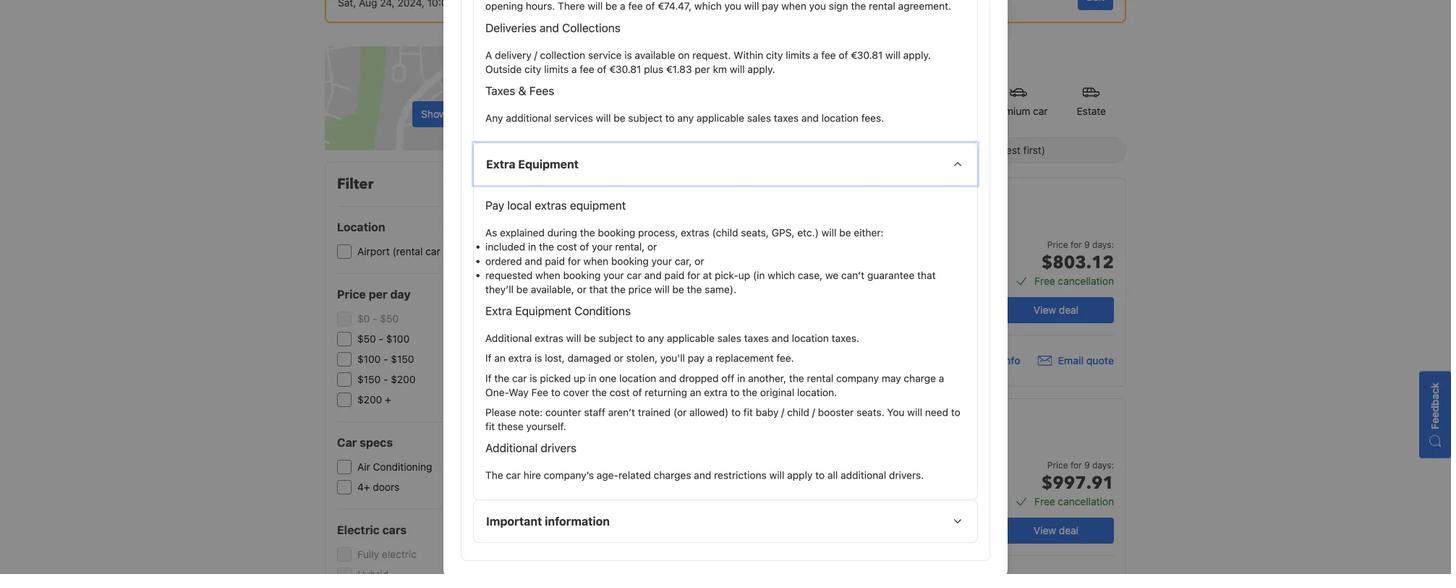 Task type: describe. For each thing, give the bounding box(es) containing it.
car right (rental
[[426, 246, 440, 258]]

premium car
[[989, 105, 1048, 117]]

seats,
[[741, 227, 769, 239]]

cancellation for $997.91
[[1058, 496, 1114, 508]]

(or
[[674, 407, 687, 419]]

1 mileage from the top
[[929, 271, 965, 283]]

price for 9 days: $997.91
[[1042, 460, 1114, 495]]

(lowest
[[987, 144, 1021, 156]]

apply
[[787, 470, 813, 482]]

on inside a delivery / collection service is available on request. within city limits a fee of €30.81 will apply. outside city limits a fee of €30.81 plus €1.83 per km will apply.
[[678, 49, 690, 61]]

be up the damaged on the left bottom of the page
[[584, 333, 596, 344]]

be up sort by
[[614, 112, 626, 124]]

all inside button
[[529, 177, 539, 189]]

to right the need in the right of the page
[[951, 407, 961, 419]]

of down "service"
[[597, 63, 607, 75]]

24
[[807, 46, 829, 70]]

as explained during the booking process, extras (child seats, gps, etc.) will be either: included in the cost of your rental, or ordered and paid for when booking your car, or requested when booking your car and paid for at pick-up (in which case, we can't guarantee that they'll be available, or that the price will be the same).
[[485, 227, 936, 296]]

0 vertical spatial location
[[822, 112, 859, 124]]

car right premium
[[1033, 105, 1048, 117]]

in left hybrid
[[763, 414, 771, 424]]

important information
[[486, 515, 610, 529]]

equipment
[[570, 199, 626, 212]]

1 vertical spatial your
[[652, 255, 672, 267]]

rental inside if the car is picked up in one location and dropped off in another, the rental company may charge a one-way fee to cover the cost of returning an extra to the original location.
[[807, 372, 834, 384]]

0 vertical spatial $100
[[386, 333, 410, 345]]

and right charges
[[694, 470, 711, 482]]

and up "collection"
[[540, 21, 559, 35]]

be down the car,
[[673, 284, 684, 296]]

2 vertical spatial extras
[[535, 333, 564, 344]]

0 vertical spatial applicable
[[697, 112, 745, 124]]

air conditioning
[[357, 461, 432, 473]]

is for damaged
[[535, 352, 542, 364]]

one-
[[485, 387, 509, 399]]

in inside as explained during the booking process, extras (child seats, gps, etc.) will be either: included in the cost of your rental, or ordered and paid for when booking your car, or requested when booking your car and paid for at pick-up (in which case, we can't guarantee that they'll be available, or that the price will be the same).
[[528, 241, 536, 253]]

the left 'same).'
[[687, 284, 702, 296]]

4+ doors
[[357, 482, 400, 493]]

1 vertical spatial large
[[764, 271, 790, 283]]

medium
[[612, 105, 650, 117]]

price for 9 days: $803.12
[[1042, 239, 1114, 275]]

equipment for extra equipment
[[518, 157, 579, 171]]

1 vertical spatial taxes
[[744, 333, 769, 344]]

- for $150
[[383, 374, 388, 386]]

and up 'fee.'
[[772, 333, 789, 344]]

may
[[882, 372, 901, 384]]

0 horizontal spatial $200
[[357, 394, 382, 406]]

show on map
[[421, 108, 484, 120]]

a right pay
[[707, 352, 713, 364]]

rental,
[[615, 241, 645, 253]]

first)
[[1023, 144, 1046, 156]]

suv
[[738, 218, 767, 238]]

0 horizontal spatial limits
[[544, 63, 569, 75]]

$100 - $150
[[357, 353, 414, 365]]

gps,
[[772, 227, 795, 239]]

or up one
[[614, 352, 624, 364]]

additional drivers
[[485, 441, 577, 455]]

or right the car,
[[695, 255, 704, 267]]

0 horizontal spatial an
[[494, 352, 506, 364]]

the right during
[[580, 227, 595, 239]]

1 horizontal spatial available
[[871, 46, 948, 70]]

4+
[[357, 482, 370, 493]]

1 horizontal spatial cars
[[833, 46, 867, 70]]

1 vertical spatial booking
[[611, 255, 649, 267]]

plus
[[644, 63, 664, 75]]

on inside button
[[450, 108, 461, 120]]

electric cars
[[337, 523, 407, 537]]

email quote button
[[1038, 354, 1114, 368]]

car left suvs
[[797, 105, 812, 117]]

email quote
[[1058, 355, 1114, 367]]

conditioning
[[373, 461, 432, 473]]

0 horizontal spatial fee
[[580, 63, 595, 75]]

baby
[[756, 407, 779, 419]]

these
[[498, 421, 524, 433]]

and up requested
[[525, 255, 542, 267]]

car left hire
[[506, 470, 521, 482]]

location
[[337, 220, 385, 234]]

charge
[[904, 372, 936, 384]]

0 horizontal spatial $100
[[357, 353, 381, 365]]

5
[[755, 471, 761, 483]]

1 horizontal spatial city
[[766, 49, 783, 61]]

2 vertical spatial large
[[764, 492, 790, 504]]

0 vertical spatial booking
[[598, 227, 635, 239]]

1 3 large bags from the top
[[755, 271, 816, 283]]

1 horizontal spatial fee
[[821, 49, 836, 61]]

lost,
[[545, 352, 565, 364]]

up inside if the car is picked up in one location and dropped off in another, the rental company may charge a one-way fee to cover the cost of returning an extra to the original location.
[[574, 372, 586, 384]]

during
[[547, 227, 577, 239]]

requested
[[485, 269, 533, 281]]

the left price
[[611, 284, 626, 296]]

rome ciampino airport: 24 cars available
[[598, 46, 948, 70]]

of inside if the car is picked up in one location and dropped off in another, the rental company may charge a one-way fee to cover the cost of returning an extra to the original location.
[[633, 387, 642, 399]]

the up one-
[[494, 372, 509, 384]]

allowed)
[[690, 407, 729, 419]]

if for if the car is picked up in one location and dropped off in another, the rental company may charge a one-way fee to cover the cost of returning an extra to the original location.
[[485, 372, 492, 384]]

price for price for 9 days: $997.91
[[1048, 460, 1068, 470]]

0 horizontal spatial any
[[648, 333, 664, 344]]

0 vertical spatial that
[[917, 269, 936, 281]]

related
[[619, 470, 651, 482]]

0 horizontal spatial that
[[589, 284, 608, 296]]

returning
[[645, 387, 687, 399]]

price per day
[[337, 288, 411, 301]]

large inside button
[[768, 105, 795, 117]]

and up price
[[644, 269, 662, 281]]

$803.12
[[1042, 251, 1114, 275]]

(in
[[753, 269, 765, 281]]

cancellation for $803.12
[[1058, 275, 1114, 287]]

seats
[[764, 471, 789, 483]]

sort by element
[[638, 137, 1127, 164]]

drivers
[[541, 441, 577, 455]]

cover
[[563, 387, 589, 399]]

off
[[722, 372, 735, 384]]

product card group containing $803.12
[[598, 178, 1132, 387]]

0 vertical spatial subject
[[628, 112, 663, 124]]

1 vertical spatial cars
[[382, 523, 407, 537]]

as
[[485, 227, 497, 239]]

fully electric
[[357, 549, 417, 561]]

+
[[385, 394, 391, 406]]

extra equipment
[[486, 157, 579, 171]]

- for $50
[[379, 333, 384, 345]]

center
[[780, 533, 806, 543]]

2 3 large bags from the top
[[755, 492, 816, 504]]

car rental center
[[738, 533, 806, 543]]

which
[[768, 269, 795, 281]]

0 vertical spatial your
[[592, 241, 613, 253]]

price for price for 9 days: $803.12
[[1048, 239, 1068, 250]]

drop-off date element
[[524, 0, 657, 10]]

view deal button for $997.91
[[998, 518, 1114, 544]]

days: for $997.91
[[1093, 460, 1114, 470]]

taxes
[[485, 84, 515, 98]]

- for $100
[[384, 353, 388, 365]]

hire
[[524, 470, 541, 482]]

days: for $803.12
[[1093, 239, 1114, 250]]

free cancellation for $803.12
[[1035, 275, 1114, 287]]

2 bags from the top
[[793, 492, 816, 504]]

1 vertical spatial apply.
[[748, 63, 775, 75]]

1 unlimited from the top
[[882, 271, 926, 283]]

in left one
[[588, 372, 597, 384]]

at
[[703, 269, 712, 281]]

be down requested
[[516, 284, 528, 296]]

dropped
[[679, 372, 719, 384]]

0 vertical spatial extra
[[508, 352, 532, 364]]

0 vertical spatial paid
[[545, 255, 565, 267]]

view for $803.12
[[1034, 304, 1056, 316]]

if the car is picked up in one location and dropped off in another, the rental company may charge a one-way fee to cover the cost of returning an extra to the original location.
[[485, 372, 944, 399]]

a right airport:
[[813, 49, 819, 61]]

location inside if the car is picked up in one location and dropped off in another, the rental company may charge a one-way fee to cover the cost of returning an extra to the original location.
[[619, 372, 656, 384]]

center)
[[443, 246, 477, 258]]

price (lowest first)
[[960, 144, 1046, 156]]

additional extras will be subject to any applicable sales taxes and location taxes.
[[485, 333, 860, 344]]

car right medium on the left of page
[[653, 105, 667, 117]]

pick-
[[715, 269, 739, 281]]

0 horizontal spatial €30.81
[[609, 63, 641, 75]]

sort
[[598, 144, 618, 156]]

day
[[390, 288, 411, 301]]

car inside if the car is picked up in one location and dropped off in another, the rental company may charge a one-way fee to cover the cost of returning an extra to the original location.
[[512, 372, 527, 384]]

0 vertical spatial limits
[[786, 49, 810, 61]]

1 3 from the top
[[755, 271, 761, 283]]

deal for $997.91
[[1059, 525, 1079, 537]]

similar
[[843, 223, 870, 233]]

1 vertical spatial city
[[525, 63, 542, 75]]

the down during
[[539, 241, 554, 253]]

airport
[[357, 246, 390, 258]]

additional for additional drivers
[[485, 441, 538, 455]]

$50 - $100
[[357, 333, 410, 345]]

0 vertical spatial €30.81
[[851, 49, 883, 61]]

1 horizontal spatial additional
[[841, 470, 886, 482]]

sort by
[[598, 144, 632, 156]]

please
[[485, 407, 516, 419]]

car for car rental center
[[738, 533, 752, 543]]

small car
[[696, 105, 739, 117]]

one
[[599, 372, 617, 384]]

pick-up date element
[[338, 0, 472, 10]]

for left at
[[687, 269, 700, 281]]

1 horizontal spatial $200
[[391, 374, 416, 386]]

deliveries and collections
[[485, 21, 621, 35]]

small
[[696, 105, 722, 117]]

2 unlimited from the top
[[882, 492, 926, 504]]

aren't
[[608, 407, 635, 419]]

1 vertical spatial location
[[792, 333, 829, 344]]

if an extra is lost, damaged or stolen, you'll pay a replacement fee.
[[485, 352, 794, 364]]

can't
[[841, 269, 865, 281]]

large car button
[[754, 75, 827, 129]]

electric
[[337, 523, 380, 537]]

fees.
[[861, 112, 884, 124]]

be left 'either:'
[[839, 227, 851, 239]]

1 horizontal spatial taxes
[[774, 112, 799, 124]]

view deal for $997.91
[[1034, 525, 1079, 537]]

an inside if the car is picked up in one location and dropped off in another, the rental company may charge a one-way fee to cover the cost of returning an extra to the original location.
[[690, 387, 701, 399]]

0 horizontal spatial additional
[[506, 112, 552, 124]]

to down the off
[[730, 387, 740, 399]]

view deal button for $803.12
[[998, 297, 1114, 323]]

the car hire company's age-related charges and restrictions will apply to all additional drivers.
[[485, 470, 924, 482]]

0 vertical spatial apply.
[[903, 49, 931, 61]]

0 horizontal spatial rental
[[754, 533, 778, 543]]



Task type: locate. For each thing, give the bounding box(es) containing it.
for up the $997.91
[[1071, 460, 1082, 470]]

1 bags from the top
[[793, 271, 816, 283]]

- down $0 - $50
[[379, 333, 384, 345]]

to left plug-
[[731, 407, 741, 419]]

to left 'small'
[[665, 112, 675, 124]]

price for price (lowest first)
[[960, 144, 984, 156]]

2 view deal from the top
[[1034, 525, 1079, 537]]

car
[[653, 105, 667, 117], [724, 105, 739, 117], [797, 105, 812, 117], [1033, 105, 1048, 117], [426, 246, 440, 258], [627, 269, 642, 281], [512, 372, 527, 384], [506, 470, 521, 482]]

2 9 from the top
[[1085, 460, 1090, 470]]

equipment for extra equipment conditions
[[515, 304, 572, 318]]

1 view deal from the top
[[1034, 304, 1079, 316]]

cost inside if the car is picked up in one location and dropped off in another, the rental company may charge a one-way fee to cover the cost of returning an extra to the original location.
[[610, 387, 630, 399]]

suvs
[[841, 105, 866, 117]]

1 horizontal spatial /
[[782, 407, 784, 419]]

1 vertical spatial $50
[[357, 333, 376, 345]]

1 vertical spatial extras
[[681, 227, 710, 239]]

$150
[[391, 353, 414, 365], [357, 374, 381, 386]]

cost inside as explained during the booking process, extras (child seats, gps, etc.) will be either: included in the cost of your rental, or ordered and paid for when booking your car, or requested when booking your car and paid for at pick-up (in which case, we can't guarantee that they'll be available, or that the price will be the same).
[[557, 241, 577, 253]]

to right apply
[[816, 470, 825, 482]]

way
[[509, 387, 529, 399]]

booking
[[598, 227, 635, 239], [611, 255, 649, 267], [563, 269, 601, 281]]

$200
[[391, 374, 416, 386], [357, 394, 382, 406]]

the down one
[[592, 387, 607, 399]]

1 vertical spatial view deal
[[1034, 525, 1079, 537]]

0 vertical spatial rental
[[807, 372, 834, 384]]

car inside button
[[724, 105, 739, 117]]

important left info
[[953, 355, 1000, 367]]

1 vertical spatial applicable
[[667, 333, 715, 344]]

cancellation down $803.12 at right
[[1058, 275, 1114, 287]]

(rental
[[392, 246, 423, 258]]

fully
[[357, 549, 379, 561]]

additional for additional extras will be subject to any applicable sales taxes and location taxes.
[[485, 333, 532, 344]]

1 vertical spatial free
[[1035, 496, 1055, 508]]

is inside a delivery / collection service is available on request. within city limits a fee of €30.81 will apply. outside city limits a fee of €30.81 plus €1.83 per km will apply.
[[625, 49, 632, 61]]

equipment inside "dropdown button"
[[518, 157, 579, 171]]

1 horizontal spatial $100
[[386, 333, 410, 345]]

1 horizontal spatial apply.
[[903, 49, 931, 61]]

0 vertical spatial additional
[[485, 333, 532, 344]]

extra equipment conditions
[[485, 304, 631, 318]]

/ right delivery
[[534, 49, 537, 61]]

2 additional from the top
[[485, 441, 538, 455]]

0 vertical spatial any
[[678, 112, 694, 124]]

or left similar
[[832, 223, 841, 233]]

or inside suv jeep compass or similar
[[832, 223, 841, 233]]

0 vertical spatial when
[[584, 255, 609, 267]]

need
[[925, 407, 949, 419]]

2 if from the top
[[485, 372, 492, 384]]

included
[[485, 241, 525, 253]]

a down "collection"
[[572, 63, 577, 75]]

plug-in hybrid
[[741, 414, 799, 424]]

additional left the drivers.
[[841, 470, 886, 482]]

€30.81
[[851, 49, 883, 61], [609, 63, 641, 75]]

1 vertical spatial subject
[[599, 333, 633, 344]]

up inside as explained during the booking process, extras (child seats, gps, etc.) will be either: included in the cost of your rental, or ordered and paid for when booking your car, or requested when booking your car and paid for at pick-up (in which case, we can't guarantee that they'll be available, or that the price will be the same).
[[739, 269, 750, 281]]

car left center
[[738, 533, 752, 543]]

price inside price for 9 days: $997.91
[[1048, 460, 1068, 470]]

$200 left + at the left bottom of page
[[357, 394, 382, 406]]

picked
[[540, 372, 571, 384]]

apply.
[[903, 49, 931, 61], [748, 63, 775, 75]]

important information button
[[474, 501, 977, 543]]

2 vertical spatial your
[[604, 269, 624, 281]]

they'll
[[485, 284, 514, 296]]

large
[[768, 105, 795, 117], [764, 271, 790, 283], [764, 492, 790, 504]]

taxes & fees
[[485, 84, 554, 98]]

2 vertical spatial booking
[[563, 269, 601, 281]]

1 vertical spatial limits
[[544, 63, 569, 75]]

0 vertical spatial view deal
[[1034, 304, 1079, 316]]

if inside if the car is picked up in one location and dropped off in another, the rental company may charge a one-way fee to cover the cost of returning an extra to the original location.
[[485, 372, 492, 384]]

1 vertical spatial when
[[535, 269, 561, 281]]

in right the off
[[737, 372, 746, 384]]

- up $150 - $200
[[384, 353, 388, 365]]

1 horizontal spatial extra
[[704, 387, 728, 399]]

charges
[[654, 470, 691, 482]]

0 horizontal spatial available
[[635, 49, 675, 61]]

location left fees.
[[822, 112, 859, 124]]

estate button
[[1063, 75, 1121, 127]]

per
[[695, 63, 710, 75], [369, 288, 388, 301]]

1 free cancellation from the top
[[1035, 275, 1114, 287]]

0 horizontal spatial $150
[[357, 374, 381, 386]]

1 vertical spatial view
[[1034, 525, 1056, 537]]

car up way
[[512, 372, 527, 384]]

price up $0
[[337, 288, 366, 301]]

booking up available,
[[563, 269, 601, 281]]

1 vertical spatial additional
[[841, 470, 886, 482]]

0 vertical spatial free
[[1035, 275, 1055, 287]]

$100 up $100 - $150
[[386, 333, 410, 345]]

days: inside price for 9 days: $803.12
[[1093, 239, 1114, 250]]

0 vertical spatial unlimited mileage
[[882, 271, 965, 283]]

1 horizontal spatial per
[[695, 63, 710, 75]]

fit down please
[[485, 421, 495, 433]]

9 inside price for 9 days: $803.12
[[1085, 239, 1090, 250]]

0 vertical spatial all
[[529, 177, 539, 189]]

will inside please note: counter staff aren't trained (or allowed) to fit baby / child / booster seats. you will need to fit these yourself.
[[907, 407, 923, 419]]

location.
[[797, 387, 837, 399]]

for inside price for 9 days: $803.12
[[1071, 239, 1082, 250]]

view deal button
[[998, 297, 1114, 323], [998, 518, 1114, 544]]

city up 'fees'
[[525, 63, 542, 75]]

and inside if the car is picked up in one location and dropped off in another, the rental company may charge a one-way fee to cover the cost of returning an extra to the original location.
[[659, 372, 677, 384]]

&
[[518, 84, 526, 98]]

supplied by avis image
[[611, 350, 656, 372]]

suv jeep compass or similar
[[738, 218, 870, 238]]

€30.81 down "service"
[[609, 63, 641, 75]]

car
[[337, 436, 357, 450], [738, 533, 752, 543]]

explained
[[500, 227, 545, 239]]

0 vertical spatial is
[[625, 49, 632, 61]]

free cancellation down $803.12 at right
[[1035, 275, 1114, 287]]

doors
[[373, 482, 400, 493]]

1 free from the top
[[1035, 275, 1055, 287]]

extras inside as explained during the booking process, extras (child seats, gps, etc.) will be either: included in the cost of your rental, or ordered and paid for when booking your car, or requested when booking your car and paid for at pick-up (in which case, we can't guarantee that they'll be available, or that the price will be the same).
[[681, 227, 710, 239]]

paid down the car,
[[665, 269, 685, 281]]

by
[[621, 144, 632, 156]]

or down 'process,' in the top of the page
[[648, 241, 657, 253]]

9 for $997.91
[[1085, 460, 1090, 470]]

filters
[[542, 177, 568, 189]]

3 down 5 on the right of the page
[[755, 492, 761, 504]]

an up one-
[[494, 352, 506, 364]]

when up available,
[[535, 269, 561, 281]]

0 vertical spatial 3 large bags
[[755, 271, 816, 283]]

$100 down $50 - $100
[[357, 353, 381, 365]]

car inside as explained during the booking process, extras (child seats, gps, etc.) will be either: included in the cost of your rental, or ordered and paid for when booking your car, or requested when booking your car and paid for at pick-up (in which case, we can't guarantee that they'll be available, or that the price will be the same).
[[627, 269, 642, 281]]

free for $997.91
[[1035, 496, 1055, 508]]

2 cancellation from the top
[[1058, 496, 1114, 508]]

mileage down the automatic
[[929, 492, 965, 504]]

to down picked
[[551, 387, 561, 399]]

important inside important info "button"
[[953, 355, 1000, 367]]

your
[[592, 241, 613, 253], [652, 255, 672, 267], [604, 269, 624, 281]]

0 horizontal spatial cost
[[557, 241, 577, 253]]

booster
[[818, 407, 854, 419]]

cost down one
[[610, 387, 630, 399]]

2 view deal button from the top
[[998, 518, 1114, 544]]

price up the $997.91
[[1048, 460, 1068, 470]]

cars right 24
[[833, 46, 867, 70]]

$50 down $0
[[357, 333, 376, 345]]

1 product card group from the top
[[598, 178, 1132, 387]]

of right 24
[[839, 49, 848, 61]]

cost
[[557, 241, 577, 253], [610, 387, 630, 399]]

/ inside a delivery / collection service is available on request. within city limits a fee of €30.81 will apply. outside city limits a fee of €30.81 plus €1.83 per km will apply.
[[534, 49, 537, 61]]

sales up recommended
[[747, 112, 771, 124]]

any
[[485, 112, 503, 124]]

rental up location.
[[807, 372, 834, 384]]

another,
[[748, 372, 787, 384]]

$0
[[357, 313, 370, 325]]

delivery
[[495, 49, 532, 61]]

0 vertical spatial on
[[678, 49, 690, 61]]

free cancellation down the $997.91
[[1035, 496, 1114, 508]]

1 vertical spatial is
[[535, 352, 542, 364]]

0 vertical spatial large
[[768, 105, 795, 117]]

$997.91
[[1042, 471, 1114, 495]]

available inside a delivery / collection service is available on request. within city limits a fee of €30.81 will apply. outside city limits a fee of €30.81 plus €1.83 per km will apply.
[[635, 49, 675, 61]]

1 vertical spatial car
[[738, 533, 752, 543]]

0 horizontal spatial all
[[529, 177, 539, 189]]

1 deal from the top
[[1059, 304, 1079, 316]]

0 vertical spatial 9
[[1085, 239, 1090, 250]]

1 view from the top
[[1034, 304, 1056, 316]]

0 vertical spatial days:
[[1093, 239, 1114, 250]]

search summary element
[[325, 0, 1127, 23]]

rental
[[807, 372, 834, 384], [754, 533, 778, 543]]

0 vertical spatial 3
[[755, 271, 761, 283]]

paid up available,
[[545, 255, 565, 267]]

compass
[[792, 223, 830, 233]]

free for $803.12
[[1035, 275, 1055, 287]]

is inside if the car is picked up in one location and dropped off in another, the rental company may charge a one-way fee to cover the cost of returning an extra to the original location.
[[530, 372, 537, 384]]

2 deal from the top
[[1059, 525, 1079, 537]]

price
[[629, 284, 652, 296]]

up left (in at the top of page
[[739, 269, 750, 281]]

deal down $803.12 at right
[[1059, 304, 1079, 316]]

5 seats
[[755, 471, 789, 483]]

9 inside price for 9 days: $997.91
[[1085, 460, 1090, 470]]

/
[[534, 49, 537, 61], [782, 407, 784, 419], [812, 407, 815, 419]]

drivers.
[[889, 470, 924, 482]]

ciampino
[[651, 46, 732, 70]]

0 horizontal spatial apply.
[[748, 63, 775, 75]]

car up price
[[627, 269, 642, 281]]

extra inside "dropdown button"
[[486, 157, 516, 171]]

cost down during
[[557, 241, 577, 253]]

1 horizontal spatial $50
[[380, 313, 399, 325]]

equipment down available,
[[515, 304, 572, 318]]

case,
[[798, 269, 823, 281]]

and left suvs
[[802, 112, 819, 124]]

2 view from the top
[[1034, 525, 1056, 537]]

km
[[713, 63, 727, 75]]

any additional services will be subject to any applicable sales taxes and location fees.
[[485, 112, 884, 124]]

0 vertical spatial cancellation
[[1058, 275, 1114, 287]]

per down request. at the top
[[695, 63, 710, 75]]

0 vertical spatial free cancellation
[[1035, 275, 1114, 287]]

counter
[[546, 407, 581, 419]]

per inside a delivery / collection service is available on request. within city limits a fee of €30.81 will apply. outside city limits a fee of €30.81 plus €1.83 per km will apply.
[[695, 63, 710, 75]]

you
[[887, 407, 905, 419]]

/ right 'child'
[[812, 407, 815, 419]]

an
[[494, 352, 506, 364], [690, 387, 701, 399]]

deal for $803.12
[[1059, 304, 1079, 316]]

location up 'fee.'
[[792, 333, 829, 344]]

price inside price for 9 days: $803.12
[[1048, 239, 1068, 250]]

a inside if the car is picked up in one location and dropped off in another, the rental company may charge a one-way fee to cover the cost of returning an extra to the original location.
[[939, 372, 944, 384]]

medium car
[[612, 105, 667, 117]]

- for $0
[[373, 313, 377, 325]]

days: up $803.12 at right
[[1093, 239, 1114, 250]]

yourself.
[[526, 421, 566, 433]]

damaged
[[568, 352, 611, 364]]

or right available,
[[577, 284, 587, 296]]

1 horizontal spatial €30.81
[[851, 49, 883, 61]]

subject up by
[[628, 112, 663, 124]]

2 horizontal spatial /
[[812, 407, 815, 419]]

of inside as explained during the booking process, extras (child seats, gps, etc.) will be either: included in the cost of your rental, or ordered and paid for when booking your car, or requested when booking your car and paid for at pick-up (in which case, we can't guarantee that they'll be available, or that the price will be the same).
[[580, 241, 589, 253]]

free cancellation for $997.91
[[1035, 496, 1114, 508]]

important for important info
[[953, 355, 1000, 367]]

0 vertical spatial equipment
[[518, 157, 579, 171]]

view deal button down $803.12 at right
[[998, 297, 1114, 323]]

within
[[734, 49, 763, 61]]

€30.81 up suvs button
[[851, 49, 883, 61]]

2 product card group from the top
[[598, 399, 1127, 574]]

any left 'small'
[[678, 112, 694, 124]]

1 horizontal spatial paid
[[665, 269, 685, 281]]

1 cancellation from the top
[[1058, 275, 1114, 287]]

1 horizontal spatial an
[[690, 387, 701, 399]]

additional down &
[[506, 112, 552, 124]]

1 vertical spatial extra
[[485, 304, 512, 318]]

0 horizontal spatial sales
[[718, 333, 742, 344]]

per left day
[[369, 288, 388, 301]]

the down 'fee.'
[[789, 372, 804, 384]]

0 vertical spatial extras
[[535, 199, 567, 212]]

1 vertical spatial paid
[[665, 269, 685, 281]]

car for car specs
[[337, 436, 357, 450]]

limits up large car button at the right of the page
[[786, 49, 810, 61]]

bags left "we"
[[793, 271, 816, 283]]

any up 'stolen,' on the bottom
[[648, 333, 664, 344]]

0 horizontal spatial up
[[574, 372, 586, 384]]

show on map button
[[325, 46, 581, 150]]

extra for extra equipment conditions
[[485, 304, 512, 318]]

1 vertical spatial fit
[[485, 421, 495, 433]]

limits down "collection"
[[544, 63, 569, 75]]

0 vertical spatial $200
[[391, 374, 416, 386]]

0 horizontal spatial fit
[[485, 421, 495, 433]]

- down $100 - $150
[[383, 374, 388, 386]]

0 vertical spatial cars
[[833, 46, 867, 70]]

€1.83
[[666, 63, 692, 75]]

view down $803.12 at right
[[1034, 304, 1056, 316]]

a right charge
[[939, 372, 944, 384]]

extra for extra equipment
[[486, 157, 516, 171]]

1 vertical spatial $100
[[357, 353, 381, 365]]

product card group
[[598, 178, 1132, 387], [598, 399, 1127, 574]]

0 vertical spatial fit
[[744, 407, 753, 419]]

1 vertical spatial important
[[486, 515, 542, 529]]

1 vertical spatial sales
[[718, 333, 742, 344]]

1 days: from the top
[[1093, 239, 1114, 250]]

or
[[832, 223, 841, 233], [648, 241, 657, 253], [695, 255, 704, 267], [577, 284, 587, 296], [614, 352, 624, 364]]

extra equipment button
[[474, 143, 977, 185]]

car left specs
[[337, 436, 357, 450]]

1 vertical spatial fee
[[580, 63, 595, 75]]

automatic
[[882, 471, 929, 483]]

0 horizontal spatial per
[[369, 288, 388, 301]]

mileage right guarantee
[[929, 271, 965, 283]]

1 vertical spatial up
[[574, 372, 586, 384]]

1 vertical spatial bags
[[793, 492, 816, 504]]

1 vertical spatial product card group
[[598, 399, 1127, 574]]

- right $0
[[373, 313, 377, 325]]

0 vertical spatial important
[[953, 355, 1000, 367]]

2 days: from the top
[[1093, 460, 1114, 470]]

1 if from the top
[[485, 352, 492, 364]]

clear
[[501, 177, 526, 189]]

important info button
[[933, 354, 1021, 368]]

1 vertical spatial view deal button
[[998, 518, 1114, 544]]

1 vertical spatial additional
[[485, 441, 538, 455]]

0 vertical spatial taxes
[[774, 112, 799, 124]]

days: inside price for 9 days: $997.91
[[1093, 460, 1114, 470]]

0 vertical spatial view
[[1034, 304, 1056, 316]]

seats.
[[857, 407, 885, 419]]

view deal for $803.12
[[1034, 304, 1079, 316]]

all
[[529, 177, 539, 189], [828, 470, 838, 482]]

is up fee
[[530, 372, 537, 384]]

taxes
[[774, 112, 799, 124], [744, 333, 769, 344]]

age-
[[597, 470, 619, 482]]

1 horizontal spatial $150
[[391, 353, 414, 365]]

$100
[[386, 333, 410, 345], [357, 353, 381, 365]]

1 horizontal spatial fit
[[744, 407, 753, 419]]

for inside price for 9 days: $997.91
[[1071, 460, 1082, 470]]

1 additional from the top
[[485, 333, 532, 344]]

is for up
[[530, 372, 537, 384]]

and
[[540, 21, 559, 35], [802, 112, 819, 124], [525, 255, 542, 267], [644, 269, 662, 281], [772, 333, 789, 344], [659, 372, 677, 384], [694, 470, 711, 482]]

location down the supplied by avis image
[[619, 372, 656, 384]]

extra inside if the car is picked up in one location and dropped off in another, the rental company may charge a one-way fee to cover the cost of returning an extra to the original location.
[[704, 387, 728, 399]]

unlimited down the automatic
[[882, 492, 926, 504]]

local
[[507, 199, 532, 212]]

all down extra equipment
[[529, 177, 539, 189]]

important inside important information dropdown button
[[486, 515, 542, 529]]

0 vertical spatial sales
[[747, 112, 771, 124]]

conditions
[[575, 304, 631, 318]]

guarantee
[[868, 269, 915, 281]]

company
[[836, 372, 879, 384]]

sales up "replacement"
[[718, 333, 742, 344]]

1 vertical spatial unlimited mileage
[[882, 492, 965, 504]]

1 9 from the top
[[1085, 239, 1090, 250]]

1 horizontal spatial rental
[[807, 372, 834, 384]]

for down during
[[568, 255, 581, 267]]

1 horizontal spatial important
[[953, 355, 1000, 367]]

when up conditions
[[584, 255, 609, 267]]

1 vertical spatial all
[[828, 470, 838, 482]]

1 unlimited mileage from the top
[[882, 271, 965, 283]]

feedback
[[1429, 383, 1441, 430]]

equipment up filters
[[518, 157, 579, 171]]

2 free from the top
[[1035, 496, 1055, 508]]

1 horizontal spatial cost
[[610, 387, 630, 399]]

medium car button
[[598, 75, 682, 127]]

2 unlimited mileage from the top
[[882, 492, 965, 504]]

please note: counter staff aren't trained (or allowed) to fit baby / child / booster seats. you will need to fit these yourself.
[[485, 407, 961, 433]]

to up the if an extra is lost, damaged or stolen, you'll pay a replacement fee.
[[636, 333, 645, 344]]

fee
[[531, 387, 549, 399]]

important for important information
[[486, 515, 542, 529]]

1 view deal button from the top
[[998, 297, 1114, 323]]

extra
[[508, 352, 532, 364], [704, 387, 728, 399]]

free down $803.12 at right
[[1035, 275, 1055, 287]]

0 horizontal spatial important
[[486, 515, 542, 529]]

city
[[766, 49, 783, 61], [525, 63, 542, 75]]

$150 up $200 +
[[357, 374, 381, 386]]

price for price per day
[[337, 288, 366, 301]]

clear all filters
[[501, 177, 568, 189]]

applicable up extra equipment "dropdown button"
[[697, 112, 745, 124]]

price inside sort by element
[[960, 144, 984, 156]]

9 for $803.12
[[1085, 239, 1090, 250]]

product card group containing $997.91
[[598, 399, 1127, 574]]

2 mileage from the top
[[929, 492, 965, 504]]

the down another,
[[743, 387, 758, 399]]

booking down rental,
[[611, 255, 649, 267]]

0 vertical spatial $150
[[391, 353, 414, 365]]

taxes up "replacement"
[[744, 333, 769, 344]]

premium car button
[[975, 75, 1063, 127]]

view for $997.91
[[1034, 525, 1056, 537]]

1 vertical spatial unlimited
[[882, 492, 926, 504]]

1 horizontal spatial when
[[584, 255, 609, 267]]

on up €1.83
[[678, 49, 690, 61]]

if for if an extra is lost, damaged or stolen, you'll pay a replacement fee.
[[485, 352, 492, 364]]

$200 up + at the left bottom of page
[[391, 374, 416, 386]]

2 free cancellation from the top
[[1035, 496, 1114, 508]]

0 vertical spatial view deal button
[[998, 297, 1114, 323]]

airport:
[[736, 46, 802, 70]]

1 vertical spatial an
[[690, 387, 701, 399]]

2 3 from the top
[[755, 492, 761, 504]]

pay
[[485, 199, 504, 212]]



Task type: vqa. For each thing, say whether or not it's contained in the screenshot.
the left METROPOLITAN OAKLAND INTERNATIONAL AIRPORT button
no



